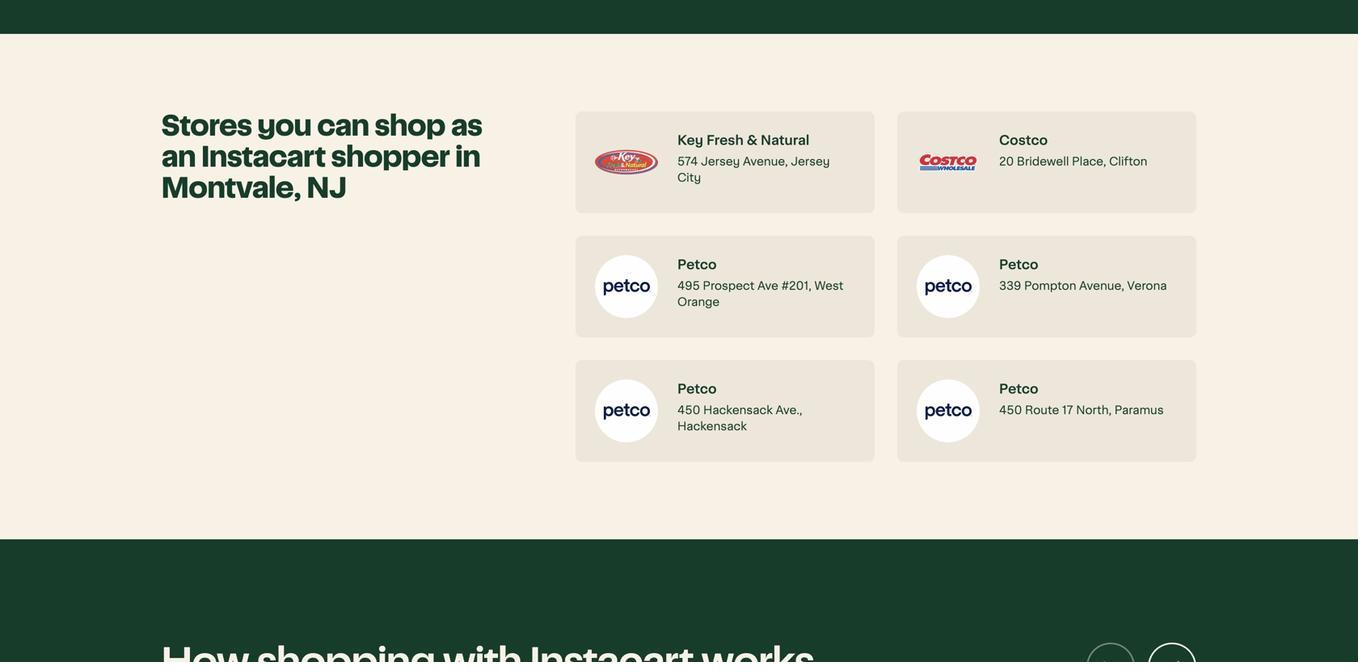 Task type: vqa. For each thing, say whether or not it's contained in the screenshot.


Task type: locate. For each thing, give the bounding box(es) containing it.
avenue, left verona
[[1079, 280, 1124, 292]]

0 horizontal spatial jersey
[[701, 156, 740, 168]]

450 inside petco 450 route 17 north, paramus
[[999, 405, 1022, 417]]

1 horizontal spatial 450
[[999, 405, 1022, 417]]

petco inside petco 450 route 17 north, paramus
[[999, 382, 1038, 396]]

1 horizontal spatial avenue,
[[1079, 280, 1124, 292]]

petco
[[677, 258, 717, 272], [999, 258, 1038, 272], [677, 382, 717, 396], [999, 382, 1038, 396]]

jersey down fresh
[[701, 156, 740, 168]]

avenue, down &
[[743, 156, 788, 168]]

0 vertical spatial avenue,
[[743, 156, 788, 168]]

shopper
[[331, 143, 450, 172]]

petco for petco 339 pompton avenue, verona
[[999, 258, 1038, 272]]

0 horizontal spatial avenue,
[[743, 156, 788, 168]]

paramus
[[1114, 405, 1164, 417]]

0 vertical spatial hackensack
[[703, 405, 773, 417]]

petco 339 pompton avenue, verona
[[999, 258, 1167, 292]]

petco image
[[595, 255, 658, 318], [917, 255, 980, 318], [595, 380, 658, 443], [917, 380, 980, 443]]

17
[[1062, 405, 1073, 417]]

city
[[677, 172, 701, 184]]

key fresh & natural image
[[595, 131, 658, 194]]

avenue, inside 'key fresh & natural 574 jersey avenue, jersey city'
[[743, 156, 788, 168]]

natural
[[761, 133, 810, 148]]

2 450 from the left
[[999, 405, 1022, 417]]

petco inside petco 495 prospect ave #201, west orange
[[677, 258, 717, 272]]

1 vertical spatial avenue,
[[1079, 280, 1124, 292]]

petco inside petco 339 pompton avenue, verona
[[999, 258, 1038, 272]]

can
[[317, 112, 369, 141]]

petco 450 hackensack ave., hackensack
[[677, 382, 802, 433]]

orange
[[677, 296, 720, 308]]

instacart
[[201, 143, 326, 172]]

avenue,
[[743, 156, 788, 168], [1079, 280, 1124, 292]]

petco 450 route 17 north, paramus
[[999, 382, 1164, 417]]

0 horizontal spatial 450
[[677, 405, 700, 417]]

1 vertical spatial hackensack
[[677, 421, 747, 433]]

ave.,
[[776, 405, 802, 417]]

costco 20 bridewell place, clifton
[[999, 133, 1147, 168]]

jersey
[[701, 156, 740, 168], [791, 156, 830, 168]]

2 jersey from the left
[[791, 156, 830, 168]]

hackensack
[[703, 405, 773, 417], [677, 421, 747, 433]]

west
[[814, 280, 843, 292]]

jersey down natural
[[791, 156, 830, 168]]

north,
[[1076, 405, 1112, 417]]

petco for petco 450 hackensack ave., hackensack
[[677, 382, 717, 396]]

495
[[677, 280, 700, 292]]

1 450 from the left
[[677, 405, 700, 417]]

petco inside petco 450 hackensack ave., hackensack
[[677, 382, 717, 396]]

450
[[677, 405, 700, 417], [999, 405, 1022, 417]]

stores
[[162, 112, 252, 141]]

20
[[999, 156, 1014, 168]]

1 horizontal spatial jersey
[[791, 156, 830, 168]]

montvale,
[[162, 174, 301, 203]]

verona
[[1127, 280, 1167, 292]]

petco for petco 495 prospect ave #201, west orange
[[677, 258, 717, 272]]

450 inside petco 450 hackensack ave., hackensack
[[677, 405, 700, 417]]



Task type: describe. For each thing, give the bounding box(es) containing it.
petco for petco 450 route 17 north, paramus
[[999, 382, 1038, 396]]

1 jersey from the left
[[701, 156, 740, 168]]

costco image
[[917, 131, 980, 194]]

&
[[747, 133, 758, 148]]

clifton
[[1109, 156, 1147, 168]]

an
[[162, 143, 196, 172]]

in
[[456, 143, 480, 172]]

339
[[999, 280, 1021, 292]]

#201,
[[781, 280, 812, 292]]

petco image for petco 339 pompton avenue, verona
[[917, 255, 980, 318]]

nj
[[307, 174, 347, 203]]

fresh
[[706, 133, 744, 148]]

574
[[677, 156, 698, 168]]

route
[[1025, 405, 1059, 417]]

stores you can shop as an instacart shopper in montvale, nj
[[162, 112, 482, 203]]

as
[[451, 112, 482, 141]]

petco image for petco 495 prospect ave #201, west orange
[[595, 255, 658, 318]]

shop
[[375, 112, 446, 141]]

petco 495 prospect ave #201, west orange
[[677, 258, 843, 308]]

key fresh & natural 574 jersey avenue, jersey city
[[677, 133, 830, 184]]

pompton
[[1024, 280, 1076, 292]]

450 for petco 450 hackensack ave., hackensack
[[677, 405, 700, 417]]

key
[[677, 133, 703, 148]]

place,
[[1072, 156, 1106, 168]]

450 for petco 450 route 17 north, paramus
[[999, 405, 1022, 417]]

avenue, inside petco 339 pompton avenue, verona
[[1079, 280, 1124, 292]]

you
[[258, 112, 312, 141]]

petco image for petco 450 hackensack ave., hackensack
[[595, 380, 658, 443]]

costco
[[999, 133, 1048, 148]]

bridewell
[[1017, 156, 1069, 168]]

prospect
[[703, 280, 755, 292]]

ave
[[757, 280, 778, 292]]

petco image for petco 450 route 17 north, paramus
[[917, 380, 980, 443]]



